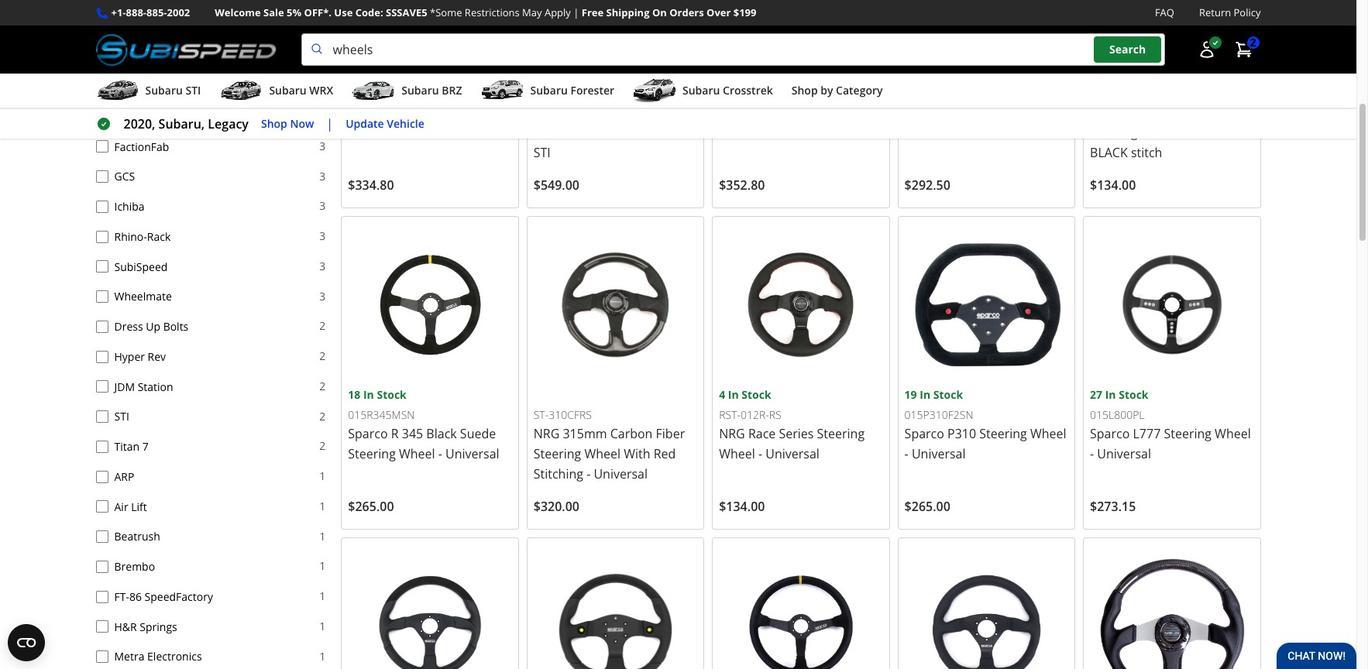 Task type: locate. For each thing, give the bounding box(es) containing it.
|
[[574, 5, 579, 19], [326, 116, 333, 133]]

- left leather
[[1180, 104, 1184, 121]]

electronics
[[147, 649, 202, 664]]

22
[[313, 18, 326, 33]]

st-310cfrs nrg 315mm carbon fiber steering wheel with red stitching - universal
[[534, 407, 685, 483]]

subaru for subaru sti
[[145, 83, 183, 98]]

wheel
[[1141, 104, 1177, 121], [1141, 124, 1177, 141], [1030, 426, 1067, 443], [1215, 426, 1251, 443], [399, 446, 435, 463], [585, 446, 621, 463], [719, 446, 755, 463]]

0 horizontal spatial 4
[[319, 109, 326, 123]]

subaru down 484-
[[530, 83, 568, 98]]

3 for subispeed
[[319, 259, 326, 273]]

| right now
[[326, 116, 333, 133]]

+35mm inside enkei rpf1 wheels 17x8 +35mm (silver)
[[905, 104, 949, 121]]

sparco l777 steering wheel - universal image
[[1090, 223, 1254, 387]]

- right stitching
[[587, 466, 591, 483]]

stock up 015l800pl
[[1119, 388, 1149, 402]]

015l800pl
[[1090, 407, 1145, 422]]

stock inside 18 in stock 015r345msn sparco r 345 black suede steering wheel - universal
[[377, 388, 407, 402]]

$265.00 for steering
[[348, 499, 394, 516]]

enkei down 3798808035sp
[[719, 84, 750, 101]]

wheels left 17x8
[[971, 84, 1013, 101]]

shop
[[792, 83, 818, 98], [261, 116, 287, 131]]

1 for metra electronics
[[319, 649, 326, 664]]

+35mm down 3797808035sp
[[905, 104, 949, 121]]

universal inside st-310cfrs nrg 315mm carbon fiber steering wheel with red stitching - universal
[[594, 466, 648, 483]]

4 in stock rst-012r-rs nrg race series steering wheel - universal
[[719, 388, 865, 463]]

universal down suede
[[446, 446, 499, 463]]

legacy
[[208, 116, 249, 133]]

wrx inside dropdown button
[[309, 83, 333, 98]]

shop inside dropdown button
[[792, 83, 818, 98]]

stock inside the 27 in stock 015l800pl sparco l777 steering wheel - universal
[[1119, 388, 1149, 402]]

2 1 from the top
[[319, 499, 326, 514]]

0 vertical spatial $134.00
[[1090, 177, 1136, 194]]

$199
[[734, 5, 757, 19]]

(silver) inside the enkei rpf1 wheels 18x8 +35mm (silver)
[[767, 104, 805, 121]]

wheels inside the enkei rpf1 wheels 18x8 +35mm (silver)
[[785, 84, 827, 101]]

0 horizontal spatial rst-
[[719, 407, 741, 422]]

universal down l777
[[1097, 446, 1151, 463]]

0 horizontal spatial |
[[326, 116, 333, 133]]

- down 015l800pl
[[1090, 446, 1094, 463]]

2 (silver) from the left
[[952, 104, 991, 121]]

wheels for enkei rpf1 wheels 17x9 +45mm (matte black)
[[414, 84, 456, 101]]

310cfrs
[[549, 407, 592, 422]]

1 sparco from the left
[[348, 426, 388, 443]]

1 1 from the top
[[319, 469, 326, 484]]

universal for rs
[[766, 446, 820, 463]]

dress
[[114, 319, 143, 334]]

0 horizontal spatial 2015+
[[570, 124, 606, 141]]

2 horizontal spatial nrg
[[1090, 84, 1116, 101]]

st-
[[534, 407, 549, 422]]

steering right p310
[[980, 426, 1027, 443]]

steering down rst-012r
[[1090, 104, 1138, 121]]

enkei up +45mm
[[348, 84, 379, 101]]

enkei rpf1 wheels 18x8 +35mm (silver) image
[[719, 0, 883, 45]]

1 vertical spatial |
[[326, 116, 333, 133]]

1 horizontal spatial rpf1
[[753, 84, 782, 101]]

stock up 012r- at the bottom right of page
[[742, 388, 771, 402]]

Brembo button
[[96, 561, 108, 573]]

+35mm for enkei rpf1 wheels 17x8 +35mm (silver)
[[905, 104, 949, 121]]

enkei down 3797808035sp
[[905, 84, 936, 101]]

1 enkei from the left
[[348, 84, 379, 101]]

- inside the 27 in stock 015l800pl sparco l777 steering wheel - universal
[[1090, 446, 1094, 463]]

2 horizontal spatial rpf1
[[939, 84, 968, 101]]

enkei for enkei rs05rr silver wheels 18x9.5 +35mm concave face - 2015+ wrx / 2015+ sti
[[534, 84, 565, 101]]

4 subaru from the left
[[530, 83, 568, 98]]

1 vertical spatial wrx
[[609, 124, 635, 141]]

sti down face
[[534, 144, 551, 161]]

search input field
[[301, 33, 1165, 66]]

shop now
[[261, 116, 314, 131]]

steering inside st-310cfrs nrg 315mm carbon fiber steering wheel with red stitching - universal
[[534, 446, 581, 463]]

wheels up concave
[[650, 84, 692, 101]]

+1-888-885-2002 link
[[111, 5, 190, 21]]

(silver) down 3797808035sp
[[952, 104, 991, 121]]

- inside enkei rs05rr silver wheels 18x9.5 +35mm concave face - 2015+ wrx / 2015+ sti
[[563, 124, 567, 141]]

$134.00 down race at bottom right
[[719, 499, 765, 516]]

1 vertical spatial shop
[[261, 116, 287, 131]]

suede
[[460, 426, 496, 443]]

2 horizontal spatial sti
[[534, 144, 551, 161]]

wrx up now
[[309, 83, 333, 98]]

sparco down 015l800pl
[[1090, 426, 1130, 443]]

universal inside 4 in stock rst-012r-rs nrg race series steering wheel - universal
[[766, 446, 820, 463]]

subaru up the (matte
[[402, 83, 439, 98]]

nrg 350mm carbon fiber steering wheel silver oval shape - universal image
[[1090, 545, 1254, 669]]

4 inside 4 in stock rst-012r-rs nrg race series steering wheel - universal
[[719, 388, 725, 402]]

1 vertical spatial rst-
[[719, 407, 741, 422]]

1 horizontal spatial wrx
[[609, 124, 635, 141]]

4 for 4
[[319, 109, 326, 123]]

3 sparco from the left
[[1090, 426, 1130, 443]]

apply
[[545, 5, 571, 19]]

3 for factionfab
[[319, 139, 326, 153]]

nrg left race at bottom right
[[719, 426, 745, 443]]

universal down with
[[594, 466, 648, 483]]

3 for ichiba
[[319, 199, 326, 213]]

2 stock from the left
[[742, 388, 771, 402]]

888-
[[126, 5, 146, 19]]

2 in from the left
[[728, 388, 739, 402]]

3
[[319, 139, 326, 153], [319, 169, 326, 183], [319, 199, 326, 213], [319, 229, 326, 243], [319, 259, 326, 273], [319, 289, 326, 303]]

enkei inside "enkei rpf1 wheels 17x9 +45mm (matte black)"
[[348, 84, 379, 101]]

sparco down 015p310f2sn
[[905, 426, 944, 443]]

rev
[[148, 349, 166, 364]]

over
[[707, 5, 731, 19]]

stock inside 19 in stock 015p310f2sn sparco p310 steering wheel - universal
[[933, 388, 963, 402]]

- down black
[[438, 446, 442, 463]]

1 horizontal spatial |
[[574, 5, 579, 19]]

rpf1 down 3797908045bk at the left top of page
[[382, 84, 411, 101]]

stock up 015p310f2sn
[[933, 388, 963, 402]]

$134.00 down black
[[1090, 177, 1136, 194]]

sparco inside the 27 in stock 015l800pl sparco l777 steering wheel - universal
[[1090, 426, 1130, 443]]

universal down series
[[766, 446, 820, 463]]

4 enkei from the left
[[905, 84, 936, 101]]

in inside 4 in stock rst-012r-rs nrg race series steering wheel - universal
[[728, 388, 739, 402]]

4 1 from the top
[[319, 559, 326, 574]]

wheel inside the 27 in stock 015l800pl sparco l777 steering wheel - universal
[[1215, 426, 1251, 443]]

1 horizontal spatial $134.00
[[1090, 177, 1136, 194]]

category
[[836, 83, 883, 98]]

- right face
[[563, 124, 567, 141]]

1 rpf1 from the left
[[382, 84, 411, 101]]

subaru left crosstrek
[[683, 83, 720, 98]]

4 stock from the left
[[1119, 388, 1149, 402]]

rst- left rs
[[719, 407, 741, 422]]

subaru forester
[[530, 83, 614, 98]]

1
[[319, 469, 326, 484], [319, 499, 326, 514], [319, 529, 326, 544], [319, 559, 326, 574], [319, 589, 326, 604], [319, 619, 326, 634], [319, 649, 326, 664]]

2 horizontal spatial +35mm
[[905, 104, 949, 121]]

2 for sti
[[319, 409, 326, 424]]

7 1 from the top
[[319, 649, 326, 664]]

enkei for enkei rpf1 wheels 17x8 +35mm (silver)
[[905, 84, 936, 101]]

6 1 from the top
[[319, 619, 326, 634]]

subaru up shop now at the left top of the page
[[269, 83, 307, 98]]

steering inside 4 in stock rst-012r-rs nrg race series steering wheel - universal
[[817, 426, 865, 443]]

3 enkei from the left
[[719, 84, 750, 101]]

by
[[821, 83, 833, 98]]

enkei for enkei rpf1 wheels 18x8 +35mm (silver)
[[719, 84, 750, 101]]

1 horizontal spatial rst-
[[1090, 65, 1112, 80]]

2 horizontal spatial sparco
[[1090, 426, 1130, 443]]

sti up the "2020, subaru, legacy"
[[186, 83, 201, 98]]

r
[[391, 426, 399, 443]]

0 horizontal spatial sparco
[[348, 426, 388, 443]]

a subaru forester thumbnail image image
[[481, 79, 524, 102]]

| left free
[[574, 5, 579, 19]]

in inside the 27 in stock 015l800pl sparco l777 steering wheel - universal
[[1105, 388, 1116, 402]]

2 +35mm from the left
[[719, 104, 763, 121]]

+35mm inside the enkei rpf1 wheels 18x8 +35mm (silver)
[[719, 104, 763, 121]]

enkei down 484-
[[534, 84, 565, 101]]

2 for dress up bolts
[[319, 319, 326, 333]]

1 horizontal spatial shop
[[792, 83, 818, 98]]

1 +35mm from the left
[[575, 104, 619, 121]]

sparco for sparco r 345 black suede steering wheel - universal
[[348, 426, 388, 443]]

subispeed logo image
[[96, 33, 276, 66]]

rack
[[147, 229, 171, 244]]

black)
[[436, 104, 470, 121]]

+45mm
[[348, 104, 392, 121]]

1 for h&r springs
[[319, 619, 326, 634]]

3 +35mm from the left
[[905, 104, 949, 121]]

1 horizontal spatial nrg
[[719, 426, 745, 443]]

in inside 18 in stock 015r345msn sparco r 345 black suede steering wheel - universal
[[363, 388, 374, 402]]

2 for titan 7
[[319, 439, 326, 454]]

0 horizontal spatial wrx
[[309, 83, 333, 98]]

rpf1 down 3797808035sp
[[939, 84, 968, 101]]

wheels left 18x8
[[785, 84, 827, 101]]

steering inside 19 in stock 015p310f2sn sparco p310 steering wheel - universal
[[980, 426, 1027, 443]]

rst- inside 4 in stock rst-012r-rs nrg race series steering wheel - universal
[[719, 407, 741, 422]]

- inside 4 in stock rst-012r-rs nrg race series steering wheel - universal
[[758, 446, 762, 463]]

5 1 from the top
[[319, 589, 326, 604]]

$549.00
[[534, 177, 580, 194]]

ft-86 speedfactory
[[114, 589, 213, 604]]

enkei rpf1 wheels 17x9 +45mm (matte black) image
[[348, 0, 512, 45]]

1 3 from the top
[[319, 139, 326, 153]]

silver
[[615, 84, 646, 101]]

rst- down search button
[[1090, 65, 1112, 80]]

3 1 from the top
[[319, 529, 326, 544]]

steering right l777
[[1164, 426, 1212, 443]]

wheels
[[144, 79, 181, 94], [414, 84, 456, 101], [650, 84, 692, 101], [785, 84, 827, 101], [971, 84, 1013, 101]]

1 2015+ from the left
[[570, 124, 606, 141]]

fiber
[[656, 426, 685, 443]]

nrg race series steering wheel - universal image
[[719, 223, 883, 387]]

ARP button
[[96, 471, 108, 483]]

3 3 from the top
[[319, 199, 326, 213]]

2 rpf1 from the left
[[753, 84, 782, 101]]

(silver) inside enkei rpf1 wheels 17x8 +35mm (silver)
[[952, 104, 991, 121]]

1 horizontal spatial 2015+
[[646, 124, 682, 141]]

+1-888-885-2002
[[111, 5, 190, 19]]

1 vertical spatial $134.00
[[719, 499, 765, 516]]

rs05rr
[[568, 84, 612, 101]]

concave
[[622, 104, 671, 121]]

3 stock from the left
[[933, 388, 963, 402]]

rpf1 inside "enkei rpf1 wheels 17x9 +45mm (matte black)"
[[382, 84, 411, 101]]

0 vertical spatial rst-
[[1090, 65, 1112, 80]]

STI button
[[96, 411, 108, 423]]

315mm
[[563, 426, 607, 443]]

hyper rev
[[114, 349, 166, 364]]

universal inside 19 in stock 015p310f2sn sparco p310 steering wheel - universal
[[912, 446, 966, 463]]

Hyper Rev button
[[96, 351, 108, 363]]

1 in from the left
[[363, 388, 374, 402]]

18
[[348, 388, 361, 402]]

3 in from the left
[[920, 388, 931, 402]]

1 vertical spatial 4
[[719, 388, 725, 402]]

enkei inside enkei rpf1 wheels 17x8 +35mm (silver)
[[905, 84, 936, 101]]

enkei inside the enkei rpf1 wheels 18x8 +35mm (silver)
[[719, 84, 750, 101]]

1 horizontal spatial $265.00
[[905, 499, 951, 516]]

steering down r
[[348, 446, 396, 463]]

stock for rs
[[742, 388, 771, 402]]

1 horizontal spatial (silver)
[[952, 104, 991, 121]]

$265.00 for universal
[[905, 499, 951, 516]]

return policy
[[1199, 5, 1261, 19]]

0 horizontal spatial $265.00
[[348, 499, 394, 516]]

015p310f2sn
[[905, 407, 974, 422]]

universal inside the 27 in stock 015l800pl sparco l777 steering wheel - universal
[[1097, 446, 1151, 463]]

4 in from the left
[[1105, 388, 1116, 402]]

steering right series
[[817, 426, 865, 443]]

2015+ down the rs05rr
[[570, 124, 606, 141]]

faq
[[1155, 5, 1175, 19]]

4
[[319, 109, 326, 123], [719, 388, 725, 402]]

Muteki button
[[96, 110, 108, 123]]

enkei rpf1 wheels 17x9 +45mm (matte black)
[[348, 84, 487, 121]]

- down 015p310f2sn
[[905, 446, 909, 463]]

2015+
[[570, 124, 606, 141], [646, 124, 682, 141]]

wheel inside 19 in stock 015p310f2sn sparco p310 steering wheel - universal
[[1030, 426, 1067, 443]]

2015+ right the /
[[646, 124, 682, 141]]

- inside st-310cfrs nrg 315mm carbon fiber steering wheel with red stitching - universal
[[587, 466, 591, 483]]

a subaru sti thumbnail image image
[[96, 79, 139, 102]]

subaru crosstrek
[[683, 83, 773, 98]]

0 horizontal spatial $134.00
[[719, 499, 765, 516]]

2 3 from the top
[[319, 169, 326, 183]]

2 for hyper rev
[[319, 349, 326, 363]]

nrg innovations reinforced steering wheel - leather steering wheel 320mm w/ black stitch
[[1090, 84, 1253, 161]]

H&R Springs button
[[96, 621, 108, 633]]

station
[[138, 379, 173, 394]]

rpf1 inside the enkei rpf1 wheels 18x8 +35mm (silver)
[[753, 84, 782, 101]]

- down race at bottom right
[[758, 446, 762, 463]]

+35mm down the rs05rr
[[575, 104, 619, 121]]

1 horizontal spatial 4
[[719, 388, 725, 402]]

1 for brembo
[[319, 559, 326, 574]]

-
[[1180, 104, 1184, 121], [563, 124, 567, 141], [438, 446, 442, 463], [758, 446, 762, 463], [905, 446, 909, 463], [1090, 446, 1094, 463], [587, 466, 591, 483]]

0 vertical spatial wrx
[[309, 83, 333, 98]]

sssave5
[[386, 5, 427, 19]]

wheels inside enkei rpf1 wheels 17x8 +35mm (silver)
[[971, 84, 1013, 101]]

7 up 6
[[319, 49, 326, 63]]

nrg down st-
[[534, 426, 560, 443]]

7 right titan
[[142, 439, 149, 454]]

enkei inside enkei rs05rr silver wheels 18x9.5 +35mm concave face - 2015+ wrx / 2015+ sti
[[534, 84, 565, 101]]

+35mm
[[575, 104, 619, 121], [719, 104, 763, 121], [905, 104, 949, 121]]

sparco down 015r345msn
[[348, 426, 388, 443]]

stock for p310
[[933, 388, 963, 402]]

wheel inside 18 in stock 015r345msn sparco r 345 black suede steering wheel - universal
[[399, 446, 435, 463]]

Air Lift button
[[96, 501, 108, 513]]

1 horizontal spatial +35mm
[[719, 104, 763, 121]]

3 subaru from the left
[[402, 83, 439, 98]]

sparco l505 lap 5 steering wheel - universal image
[[348, 545, 512, 669]]

$320.00
[[534, 499, 580, 516]]

4 3 from the top
[[319, 229, 326, 243]]

shop left now
[[261, 116, 287, 131]]

1 horizontal spatial sti
[[186, 83, 201, 98]]

2 sparco from the left
[[905, 426, 944, 443]]

sparco r 368 steering wheel - universal image
[[719, 545, 883, 669]]

5 subaru from the left
[[683, 83, 720, 98]]

1 vertical spatial sti
[[534, 144, 551, 161]]

0 horizontal spatial (silver)
[[767, 104, 805, 121]]

enkei for enkei rpf1 wheels 17x9 +45mm (matte black)
[[348, 84, 379, 101]]

p310
[[948, 426, 976, 443]]

subaru,
[[159, 116, 205, 133]]

2 2015+ from the left
[[646, 124, 682, 141]]

1 subaru from the left
[[145, 83, 183, 98]]

2 $265.00 from the left
[[905, 499, 951, 516]]

0 horizontal spatial rpf1
[[382, 84, 411, 101]]

1 $265.00 from the left
[[348, 499, 394, 516]]

0 horizontal spatial +35mm
[[575, 104, 619, 121]]

Titan 7 button
[[96, 441, 108, 453]]

885-
[[146, 5, 167, 19]]

$334.80
[[348, 177, 394, 194]]

sparco inside 18 in stock 015r345msn sparco r 345 black suede steering wheel - universal
[[348, 426, 388, 443]]

3 rpf1 from the left
[[939, 84, 968, 101]]

open widget image
[[8, 624, 45, 662]]

subaru down 'lights'
[[145, 83, 183, 98]]

1 (silver) from the left
[[767, 104, 805, 121]]

hyper
[[114, 349, 145, 364]]

wheels up black)
[[414, 84, 456, 101]]

in for sparco p310 steering wheel - universal
[[920, 388, 931, 402]]

factionfab
[[114, 139, 169, 154]]

1 stock from the left
[[377, 388, 407, 402]]

484-
[[534, 65, 556, 80]]

gram
[[114, 49, 143, 64]]

2 vertical spatial sti
[[114, 409, 129, 424]]

1 horizontal spatial sparco
[[905, 426, 944, 443]]

wheels inside "enkei rpf1 wheels 17x9 +45mm (matte black)"
[[414, 84, 456, 101]]

subaru for subaru crosstrek
[[683, 83, 720, 98]]

KICS button
[[96, 20, 108, 33]]

steering
[[1090, 104, 1138, 121], [1090, 124, 1138, 141], [817, 426, 865, 443], [980, 426, 1027, 443], [1164, 426, 1212, 443], [348, 446, 396, 463], [534, 446, 581, 463]]

steering up black
[[1090, 124, 1138, 141]]

in for sparco r 345 black suede steering wheel - universal
[[363, 388, 374, 402]]

$134.00 for nrg innovations reinforced steering wheel - leather steering wheel 320mm w/ black stitch
[[1090, 177, 1136, 194]]

gcs
[[114, 169, 135, 184]]

may
[[522, 5, 542, 19]]

subaru for subaru wrx
[[269, 83, 307, 98]]

wrx left the /
[[609, 124, 635, 141]]

restrictions
[[465, 5, 520, 19]]

shop left by
[[792, 83, 818, 98]]

+35mm down crosstrek
[[719, 104, 763, 121]]

4 for 4 in stock rst-012r-rs nrg race series steering wheel - universal
[[719, 388, 725, 402]]

air lift
[[114, 499, 147, 514]]

bolts
[[163, 319, 189, 334]]

rpf1 down 3798808035sp
[[753, 84, 782, 101]]

sti right sti button
[[114, 409, 129, 424]]

0 vertical spatial 4
[[319, 109, 326, 123]]

2 subaru from the left
[[269, 83, 307, 98]]

rhino-
[[114, 229, 147, 244]]

5 3 from the top
[[319, 259, 326, 273]]

in inside 19 in stock 015p310f2sn sparco p310 steering wheel - universal
[[920, 388, 931, 402]]

0 vertical spatial sti
[[186, 83, 201, 98]]

sparco inside 19 in stock 015p310f2sn sparco p310 steering wheel - universal
[[905, 426, 944, 443]]

(silver) for 17x8
[[952, 104, 991, 121]]

stock inside 4 in stock rst-012r-rs nrg race series steering wheel - universal
[[742, 388, 771, 402]]

- inside 18 in stock 015r345msn sparco r 345 black suede steering wheel - universal
[[438, 446, 442, 463]]

steering up stitching
[[534, 446, 581, 463]]

- inside 19 in stock 015p310f2sn sparco p310 steering wheel - universal
[[905, 446, 909, 463]]

off*.
[[304, 5, 332, 19]]

SubiSpeed button
[[96, 261, 108, 273]]

(silver) down crosstrek
[[767, 104, 805, 121]]

Wheelmate button
[[96, 291, 108, 303]]

6 3 from the top
[[319, 289, 326, 303]]

rpf1
[[382, 84, 411, 101], [753, 84, 782, 101], [939, 84, 968, 101]]

0 vertical spatial shop
[[792, 83, 818, 98]]

nrg down rst-012r
[[1090, 84, 1116, 101]]

brembo
[[114, 559, 155, 574]]

wheel inside st-310cfrs nrg 315mm carbon fiber steering wheel with red stitching - universal
[[585, 446, 621, 463]]

1 vertical spatial 7
[[142, 439, 149, 454]]

0 horizontal spatial shop
[[261, 116, 287, 131]]

stock up 015r345msn
[[377, 388, 407, 402]]

sparco l360 black leather steering wheel - universal image
[[905, 545, 1068, 669]]

sparco
[[348, 426, 388, 443], [905, 426, 944, 443], [1090, 426, 1130, 443]]

universal inside 18 in stock 015r345msn sparco r 345 black suede steering wheel - universal
[[446, 446, 499, 463]]

brz
[[442, 83, 462, 98]]

2 enkei from the left
[[534, 84, 565, 101]]

rpf1 inside enkei rpf1 wheels 17x8 +35mm (silver)
[[939, 84, 968, 101]]

enkei rpf1 wheels 17x8 +35mm (silver) image
[[905, 0, 1068, 45]]

1 for beatrush
[[319, 529, 326, 544]]

universal down p310
[[912, 446, 966, 463]]

27 in stock 015l800pl sparco l777 steering wheel - universal
[[1090, 388, 1251, 463]]

+35mm for enkei rpf1 wheels 18x8 +35mm (silver)
[[719, 104, 763, 121]]

1 horizontal spatial 7
[[319, 49, 326, 63]]

universal
[[446, 446, 499, 463], [766, 446, 820, 463], [912, 446, 966, 463], [1097, 446, 1151, 463], [594, 466, 648, 483]]

0 horizontal spatial nrg
[[534, 426, 560, 443]]

stitching
[[534, 466, 583, 483]]



Task type: vqa. For each thing, say whether or not it's contained in the screenshot.


Task type: describe. For each thing, give the bounding box(es) containing it.
subaru for subaru forester
[[530, 83, 568, 98]]

button image
[[1197, 40, 1216, 59]]

wheels down 'lights'
[[144, 79, 181, 94]]

sparco l999 mugello suede steering wheel - universal image
[[534, 545, 697, 669]]

crosstrek
[[723, 83, 773, 98]]

19
[[905, 388, 917, 402]]

$273.15
[[1090, 499, 1136, 516]]

sti inside dropdown button
[[186, 83, 201, 98]]

update vehicle button
[[346, 115, 424, 133]]

metra electronics
[[114, 649, 202, 664]]

17x8
[[1016, 84, 1044, 101]]

6535sp
[[578, 65, 615, 80]]

3 for rhino-rack
[[319, 229, 326, 243]]

nrg 315mm carbon fiber steering wheel with red stitching - universal image
[[534, 223, 697, 387]]

Metra Electronics button
[[96, 651, 108, 663]]

welcome
[[215, 5, 261, 19]]

jdm station
[[114, 379, 173, 394]]

3 for gcs
[[319, 169, 326, 183]]

up
[[146, 319, 160, 334]]

Work Wheels button
[[96, 80, 108, 93]]

muteki
[[114, 109, 149, 124]]

rst-012r
[[1090, 65, 1137, 80]]

5%
[[287, 5, 302, 19]]

enkei rs05rr silver wheels 18x9.5 +35mm concave face - 2015+ wrx / 2015+ sti image
[[534, 0, 697, 45]]

shop for shop now
[[261, 116, 287, 131]]

face
[[534, 124, 560, 141]]

FactionFab button
[[96, 140, 108, 153]]

beatrush
[[114, 529, 160, 544]]

return policy link
[[1199, 5, 1261, 21]]

search button
[[1094, 37, 1162, 63]]

sparco for sparco p310 steering wheel - universal
[[905, 426, 944, 443]]

a subaru brz thumbnail image image
[[352, 79, 395, 102]]

titan
[[114, 439, 140, 454]]

GCS button
[[96, 170, 108, 183]]

work wheels
[[114, 79, 181, 94]]

sparco p310 steering wheel - universal image
[[905, 223, 1068, 387]]

nrg innovations reinforced steering wheel - leather steering wheel 320mm w/ black stitch image
[[1090, 0, 1254, 45]]

/
[[638, 124, 643, 141]]

shipping
[[606, 5, 650, 19]]

in for nrg race series steering wheel - universal
[[728, 388, 739, 402]]

FT-86 SpeedFactory button
[[96, 591, 108, 603]]

subaru for subaru brz
[[402, 83, 439, 98]]

race
[[748, 426, 776, 443]]

Rhino-Rack button
[[96, 231, 108, 243]]

wrx inside enkei rs05rr silver wheels 18x9.5 +35mm concave face - 2015+ wrx / 2015+ sti
[[609, 124, 635, 141]]

0 vertical spatial 7
[[319, 49, 326, 63]]

welcome sale 5% off*. use code: sssave5
[[215, 5, 427, 19]]

stock for r
[[377, 388, 407, 402]]

shop by category button
[[792, 77, 883, 108]]

update vehicle
[[346, 116, 424, 131]]

18x9.5
[[534, 104, 572, 121]]

with
[[624, 446, 650, 463]]

enkei rpf1 wheels 17x8 +35mm (silver)
[[905, 84, 1044, 121]]

sti inside enkei rs05rr silver wheels 18x9.5 +35mm concave face - 2015+ wrx / 2015+ sti
[[534, 144, 551, 161]]

kics
[[114, 19, 137, 34]]

free
[[582, 5, 604, 19]]

nrg inside 4 in stock rst-012r-rs nrg race series steering wheel - universal
[[719, 426, 745, 443]]

*some
[[430, 5, 462, 19]]

black
[[1090, 144, 1128, 161]]

sparco for sparco l777 steering wheel - universal
[[1090, 426, 1130, 443]]

forester
[[571, 83, 614, 98]]

1 for air lift
[[319, 499, 326, 514]]

shop for shop by category
[[792, 83, 818, 98]]

wheels for enkei rpf1 wheels 17x8 +35mm (silver)
[[971, 84, 1013, 101]]

subaru wrx
[[269, 83, 333, 98]]

1 for ft-86 speedfactory
[[319, 589, 326, 604]]

2 for jdm station
[[319, 379, 326, 394]]

1 for arp
[[319, 469, 326, 484]]

lift
[[131, 499, 147, 514]]

27
[[1090, 388, 1103, 402]]

in for sparco l777 steering wheel - universal
[[1105, 388, 1116, 402]]

Gram Lights button
[[96, 50, 108, 63]]

895-
[[556, 65, 578, 80]]

innovations
[[1119, 84, 1187, 101]]

484-895-6535sp
[[534, 65, 615, 80]]

sparco r 345 black suede steering wheel - universal image
[[348, 223, 512, 387]]

black
[[426, 426, 457, 443]]

$134.00 for nrg race series steering wheel - universal
[[719, 499, 765, 516]]

rpf1 for enkei rpf1 wheels 17x8 +35mm (silver)
[[939, 84, 968, 101]]

vehicle
[[387, 116, 424, 131]]

- inside the nrg innovations reinforced steering wheel - leather steering wheel 320mm w/ black stitch
[[1180, 104, 1184, 121]]

h&r
[[114, 619, 137, 634]]

nrg inside st-310cfrs nrg 315mm carbon fiber steering wheel with red stitching - universal
[[534, 426, 560, 443]]

lights
[[145, 49, 175, 64]]

3 for wheelmate
[[319, 289, 326, 303]]

a subaru wrx thumbnail image image
[[220, 79, 263, 102]]

air
[[114, 499, 128, 514]]

Beatrush button
[[96, 531, 108, 543]]

l777
[[1133, 426, 1161, 443]]

wheel inside 4 in stock rst-012r-rs nrg race series steering wheel - universal
[[719, 446, 755, 463]]

wheels for enkei rpf1 wheels 18x8 +35mm (silver)
[[785, 84, 827, 101]]

enkei rs05rr silver wheels 18x9.5 +35mm concave face - 2015+ wrx / 2015+ sti
[[534, 84, 692, 161]]

steering inside the 27 in stock 015l800pl sparco l777 steering wheel - universal
[[1164, 426, 1212, 443]]

series
[[779, 426, 814, 443]]

345
[[402, 426, 423, 443]]

carbon
[[610, 426, 653, 443]]

+1-
[[111, 5, 126, 19]]

subaru forester button
[[481, 77, 614, 108]]

jdm
[[114, 379, 135, 394]]

17x9
[[459, 84, 487, 101]]

ft-
[[114, 589, 129, 604]]

subaru sti button
[[96, 77, 201, 108]]

Advan Racing button
[[96, 0, 108, 3]]

320mm
[[1180, 124, 1225, 141]]

012r-
[[741, 407, 769, 422]]

leather
[[1188, 104, 1232, 121]]

0 vertical spatial |
[[574, 5, 579, 19]]

JDM Station button
[[96, 381, 108, 393]]

0 horizontal spatial sti
[[114, 409, 129, 424]]

steering inside 18 in stock 015r345msn sparco r 345 black suede steering wheel - universal
[[348, 446, 396, 463]]

2020,
[[124, 116, 155, 133]]

on
[[652, 5, 667, 19]]

sale
[[263, 5, 284, 19]]

rpf1 for enkei rpf1 wheels 17x9 +45mm (matte black)
[[382, 84, 411, 101]]

shop now link
[[261, 115, 314, 133]]

+35mm inside enkei rs05rr silver wheels 18x9.5 +35mm concave face - 2015+ wrx / 2015+ sti
[[575, 104, 619, 121]]

6
[[319, 79, 326, 93]]

ichiba
[[114, 199, 145, 214]]

universal for fiber
[[594, 466, 648, 483]]

Dress Up Bolts button
[[96, 321, 108, 333]]

wheels inside enkei rs05rr silver wheels 18x9.5 +35mm concave face - 2015+ wrx / 2015+ sti
[[650, 84, 692, 101]]

2 button
[[1227, 34, 1261, 65]]

work
[[114, 79, 141, 94]]

2020, subaru, legacy
[[124, 116, 249, 133]]

a subaru crosstrek thumbnail image image
[[633, 79, 676, 102]]

metra
[[114, 649, 144, 664]]

dress up bolts
[[114, 319, 189, 334]]

3798808035sp
[[719, 65, 793, 80]]

2 inside button
[[1250, 35, 1256, 50]]

code:
[[355, 5, 383, 19]]

$292.50
[[905, 177, 951, 194]]

86
[[129, 589, 142, 604]]

w/
[[1228, 124, 1242, 141]]

(silver) for 18x8
[[767, 104, 805, 121]]

2002
[[167, 5, 190, 19]]

nrg inside the nrg innovations reinforced steering wheel - leather steering wheel 320mm w/ black stitch
[[1090, 84, 1116, 101]]

Ichiba button
[[96, 200, 108, 213]]

update
[[346, 116, 384, 131]]

policy
[[1234, 5, 1261, 19]]

shop by category
[[792, 83, 883, 98]]

universal for r
[[446, 446, 499, 463]]

rpf1 for enkei rpf1 wheels 18x8 +35mm (silver)
[[753, 84, 782, 101]]

stock for l777
[[1119, 388, 1149, 402]]

0 horizontal spatial 7
[[142, 439, 149, 454]]



